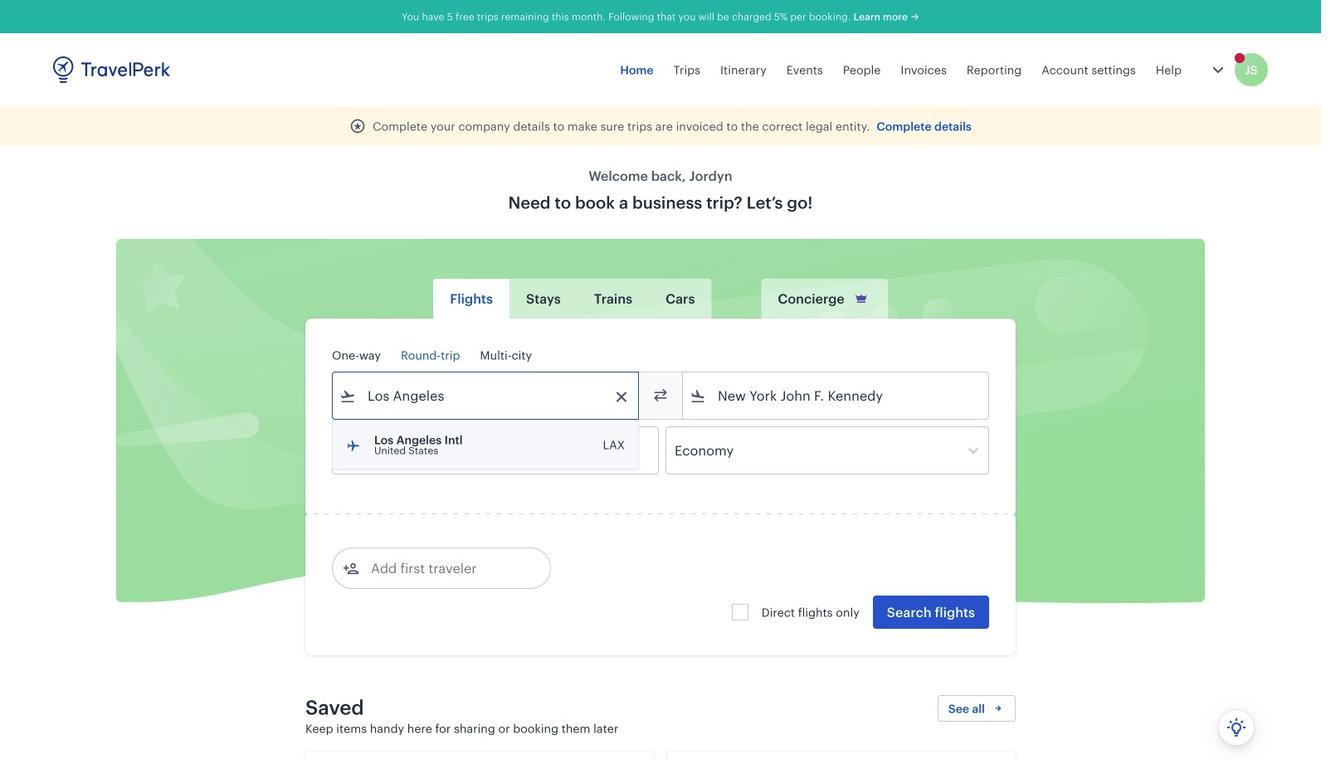 Task type: locate. For each thing, give the bounding box(es) containing it.
Add first traveler search field
[[359, 555, 532, 582]]

Depart text field
[[356, 427, 442, 474]]



Task type: describe. For each thing, give the bounding box(es) containing it.
Return text field
[[455, 427, 541, 474]]

From search field
[[356, 383, 617, 409]]

To search field
[[706, 383, 967, 409]]



Task type: vqa. For each thing, say whether or not it's contained in the screenshot.
From Search Box
yes



